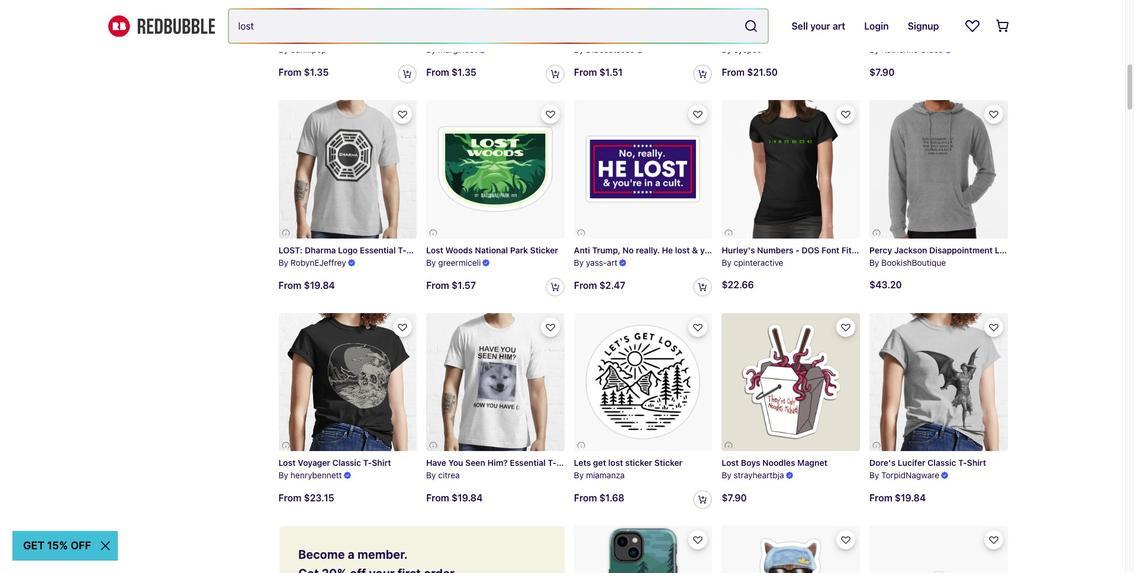 Task type: locate. For each thing, give the bounding box(es) containing it.
by down 'anti'
[[574, 257, 584, 267]]

0 horizontal spatial $1.35
[[304, 67, 329, 78]]

lost voyager classic t-shirt image
[[279, 313, 417, 451]]

sticker left peter
[[398, 32, 426, 42]]

you inside you lost your liver privileges sticker by bunnipop
[[279, 32, 293, 42]]

from $19.84 down citrea
[[426, 493, 483, 503]]

sticker inside lets get lost sticker sticker by miamanza
[[655, 458, 683, 468]]

$1.35
[[304, 67, 329, 78], [452, 67, 477, 78]]

0 horizontal spatial classic
[[333, 458, 361, 468]]

1 vertical spatial $7.90
[[722, 493, 747, 503]]

2 $1.35 from the left
[[452, 67, 477, 78]]

from $19.84 down by robynejeffrey
[[279, 280, 335, 291]]

Search term search field
[[229, 9, 740, 43]]

1 from $1.35 from the left
[[279, 67, 329, 78]]

dharma
[[305, 245, 336, 255]]

$1.51
[[600, 67, 623, 78]]

$7.90 down the katherine
[[870, 67, 895, 78]]

$1.35 down margindot
[[452, 67, 477, 78]]

0 horizontal spatial from $19.84
[[279, 280, 335, 291]]

bookishboutique
[[882, 257, 946, 267]]

sticker up cpinteractive
[[761, 245, 789, 255]]

1 horizontal spatial magnet
[[943, 32, 973, 42]]

by
[[279, 45, 288, 55], [426, 45, 436, 55], [722, 45, 732, 55], [574, 45, 584, 55], [870, 45, 880, 55], [279, 257, 288, 267], [426, 257, 436, 267], [722, 257, 732, 267], [574, 257, 584, 267], [870, 257, 880, 267], [279, 470, 288, 480], [426, 470, 436, 480], [722, 470, 732, 480], [574, 470, 584, 480], [870, 470, 880, 480]]

1 the from the left
[[722, 32, 737, 42]]

torpidnagware
[[882, 470, 940, 480]]

lost
[[296, 32, 313, 42], [739, 32, 756, 42], [887, 32, 904, 42], [426, 245, 444, 255], [279, 458, 296, 468], [722, 458, 739, 468]]

t- inside the lost boys classic t-shirt by eyepoo
[[811, 32, 819, 42]]

&
[[692, 245, 698, 255]]

0 horizontal spatial you
[[279, 32, 293, 42]]

woods
[[446, 245, 473, 255]]

trump,
[[592, 245, 621, 255]]

0 vertical spatial boys
[[759, 32, 778, 42]]

lost left the &
[[675, 245, 690, 255]]

by left bunnipop
[[279, 45, 288, 55]]

dore's lucifer classic t-shirt
[[870, 458, 987, 468]]

cult
[[744, 245, 759, 255]]

you up citrea
[[449, 458, 463, 468]]

by torpidnagware
[[870, 470, 940, 480]]

bunnipop
[[291, 45, 327, 55]]

1 horizontal spatial from $1.35
[[426, 67, 477, 78]]

t- inside hurley's numbers - dos font fitted t-shirt by cpinteractive
[[867, 245, 876, 255]]

park
[[510, 245, 528, 255]]

lost up eyepoo
[[739, 32, 756, 42]]

by robynejeffrey
[[279, 257, 346, 267]]

lost up miamanza
[[609, 458, 623, 468]]

have you seen him? essential t-shirt image
[[426, 313, 565, 451]]

enjoy
[[574, 32, 596, 42]]

by katherine grace
[[870, 45, 943, 55]]

essential right logo on the left
[[360, 245, 396, 255]]

lucifer
[[898, 458, 926, 468]]

essential right him?
[[510, 458, 546, 468]]

from down by yass-art
[[574, 280, 597, 291]]

henrybennett
[[291, 470, 342, 480]]

0 horizontal spatial essential
[[360, 245, 396, 255]]

$19.84 down robynejeffrey on the left top of page
[[304, 280, 335, 291]]

magnet right noodles
[[798, 458, 828, 468]]

magnet
[[943, 32, 973, 42], [798, 458, 828, 468]]

essential
[[360, 245, 396, 255], [510, 458, 546, 468]]

$19.84 down citrea
[[452, 493, 483, 503]]

percy
[[870, 245, 893, 255]]

0 horizontal spatial $19.84
[[304, 280, 335, 291]]

lets get lost sticker sticker by miamanza
[[574, 458, 683, 480]]

lost inside the lost boys classic t-shirt by eyepoo
[[739, 32, 756, 42]]

by down "dore's" at the bottom right
[[870, 470, 880, 480]]

by margindot
[[426, 45, 477, 55]]

$7.90 for katherine
[[870, 67, 895, 78]]

1 $1.35 from the left
[[304, 67, 329, 78]]

2 the from the left
[[870, 32, 885, 42]]

1 horizontal spatial essential
[[510, 458, 546, 468]]

$1.35 for peter pan illustration sticker
[[452, 67, 477, 78]]

enjoy the outdoors sticker
[[574, 32, 681, 42]]

2 horizontal spatial $19.84
[[895, 493, 926, 503]]

by inside the lost boys classic t-shirt by eyepoo
[[722, 45, 732, 55]]

from $1.35
[[279, 67, 329, 78], [426, 67, 477, 78]]

strayheartbja
[[734, 470, 784, 480]]

2 horizontal spatial classic
[[928, 458, 957, 468]]

1 vertical spatial magnet
[[798, 458, 828, 468]]

$7.90 down 'by strayheartbja'
[[722, 493, 747, 503]]

lost woods national park sticker
[[426, 245, 558, 255]]

0 vertical spatial lost
[[675, 245, 690, 255]]

0 vertical spatial magnet
[[943, 32, 973, 42]]

by up from $23.15
[[279, 470, 288, 480]]

lost
[[675, 245, 690, 255], [609, 458, 623, 468]]

the up the katherine
[[870, 32, 885, 42]]

the inside the lost boys classic t-shirt by eyepoo
[[722, 32, 737, 42]]

numbers
[[757, 245, 794, 255]]

by strayheartbja
[[722, 470, 784, 480]]

0 vertical spatial essential
[[360, 245, 396, 255]]

lost inside you lost your liver privileges sticker by bunnipop
[[296, 32, 313, 42]]

boys
[[759, 32, 778, 42], [741, 458, 761, 468]]

shirt inside have you seen him? essential t-shirt by citrea
[[557, 458, 576, 468]]

liver
[[335, 32, 355, 42]]

disappointment
[[930, 245, 993, 255]]

sticker right illustration
[[512, 32, 540, 42]]

0 horizontal spatial the
[[722, 32, 737, 42]]

from $1.35 for peter pan illustration sticker
[[426, 67, 477, 78]]

by left eyepoo
[[722, 45, 732, 55]]

shirt inside hurley's numbers - dos font fitted t-shirt by cpinteractive
[[876, 245, 895, 255]]

by down peter
[[426, 45, 436, 55]]

$7.90 for strayheartbja
[[722, 493, 747, 503]]

from $21.50
[[722, 67, 778, 78]]

from left $1.57
[[426, 280, 449, 291]]

by down have
[[426, 470, 436, 480]]

sticker inside you lost your liver privileges sticker by bunnipop
[[398, 32, 426, 42]]

grace
[[921, 45, 943, 55]]

0 horizontal spatial magnet
[[798, 458, 828, 468]]

by left 'greermiceli'
[[426, 257, 436, 267]]

the lost boys classic t-shirt by eyepoo
[[722, 32, 839, 55]]

1 horizontal spatial the
[[870, 32, 885, 42]]

you lost your liver privileges sticker by bunnipop
[[279, 32, 426, 55]]

percy jackson disappointment  lightweight hoodie image
[[870, 100, 1008, 239]]

jackson
[[895, 245, 928, 255]]

lost up bunnipop
[[296, 32, 313, 42]]

1 horizontal spatial $1.35
[[452, 67, 477, 78]]

2 from $1.35 from the left
[[426, 67, 477, 78]]

boys up 'by strayheartbja'
[[741, 458, 761, 468]]

fitted
[[842, 245, 865, 255]]

1 vertical spatial boys
[[741, 458, 761, 468]]

by down the 'lets'
[[574, 470, 584, 480]]

by inside you lost your liver privileges sticker by bunnipop
[[279, 45, 288, 55]]

peter
[[426, 32, 448, 42]]

national
[[475, 245, 508, 255]]

voyager
[[298, 458, 330, 468]]

illustration
[[467, 32, 510, 42]]

t-
[[811, 32, 819, 42], [398, 245, 407, 255], [867, 245, 876, 255], [363, 458, 372, 468], [548, 458, 557, 468], [959, 458, 967, 468]]

sticker
[[398, 32, 426, 42], [512, 32, 540, 42], [653, 32, 681, 42], [530, 245, 558, 255], [761, 245, 789, 255], [655, 458, 683, 468]]

t- inside have you seen him? essential t-shirt by citrea
[[548, 458, 557, 468]]

1 horizontal spatial $7.90
[[870, 67, 895, 78]]

by down percy
[[870, 257, 880, 267]]

cpinteractive
[[734, 257, 784, 267]]

1 vertical spatial essential
[[510, 458, 546, 468]]

0 horizontal spatial $7.90
[[722, 493, 747, 503]]

you
[[279, 32, 293, 42], [449, 458, 463, 468]]

boys inside the lost boys classic t-shirt by eyepoo
[[759, 32, 778, 42]]

0 horizontal spatial lost
[[609, 458, 623, 468]]

2 horizontal spatial from $19.84
[[870, 493, 926, 503]]

lost boys noodles  magnet image
[[722, 313, 860, 451]]

sticker right sticker
[[655, 458, 683, 468]]

0 vertical spatial you
[[279, 32, 293, 42]]

magnet up grace
[[943, 32, 973, 42]]

None field
[[229, 9, 768, 43]]

from $19.84 down by torpidnagware
[[870, 493, 926, 503]]

from $1.35 down bunnipop
[[279, 67, 329, 78]]

from $19.84
[[279, 280, 335, 291], [426, 493, 483, 503], [870, 493, 926, 503]]

0 horizontal spatial from $1.35
[[279, 67, 329, 78]]

1 vertical spatial you
[[449, 458, 463, 468]]

-
[[796, 245, 800, 255]]

boys up eyepoo
[[759, 32, 778, 42]]

0 vertical spatial $7.90
[[870, 67, 895, 78]]

lost boys noodles  magnet
[[722, 458, 828, 468]]

$21.50
[[747, 67, 778, 78]]

lost inside lets get lost sticker sticker by miamanza
[[609, 458, 623, 468]]

from $19.84 for lost: dharma logo essential t-shirt
[[279, 280, 335, 291]]

$19.84 for dore's lucifer classic t-shirt
[[895, 493, 926, 503]]

anti trump, no really. he lost & you're in a cult  sticker image
[[574, 100, 713, 239]]

$7.90
[[870, 67, 895, 78], [722, 493, 747, 503]]

$19.84 for lost: dharma logo essential t-shirt
[[304, 280, 335, 291]]

sticker right outdoors at top right
[[653, 32, 681, 42]]

dibeauteous
[[586, 45, 635, 55]]

magnet for the lost princess magnet
[[943, 32, 973, 42]]

sticker
[[625, 458, 653, 468]]

classic
[[780, 32, 809, 42], [333, 458, 361, 468], [928, 458, 957, 468]]

1 horizontal spatial from $19.84
[[426, 493, 483, 503]]

yass-
[[586, 257, 607, 267]]

1 horizontal spatial you
[[449, 458, 463, 468]]

really.
[[636, 245, 660, 255]]

the up eyepoo
[[722, 32, 737, 42]]

1 horizontal spatial $19.84
[[452, 493, 483, 503]]

1 horizontal spatial classic
[[780, 32, 809, 42]]

from $1.35 down by margindot
[[426, 67, 477, 78]]

magnet for lost boys noodles  magnet
[[798, 458, 828, 468]]

$1.35 down bunnipop
[[304, 67, 329, 78]]

1 vertical spatial lost
[[609, 458, 623, 468]]

by down in
[[722, 257, 732, 267]]

$19.84 down torpidnagware
[[895, 493, 926, 503]]

from $23.15
[[279, 493, 334, 503]]

you up bunnipop
[[279, 32, 293, 42]]

classic inside the lost boys classic t-shirt by eyepoo
[[780, 32, 809, 42]]

the lost princess magnet
[[870, 32, 973, 42]]

peter pan illustration sticker
[[426, 32, 540, 42]]

in
[[728, 245, 735, 255]]



Task type: vqa. For each thing, say whether or not it's contained in the screenshot.
The for The Lost Boys Classic T-Shirt By eyepoo
yes



Task type: describe. For each thing, give the bounding box(es) containing it.
$19.84 for have you seen him? essential t-shirt
[[452, 493, 483, 503]]

by down lost:
[[279, 257, 288, 267]]

miamanza
[[586, 470, 625, 480]]

from $1.68
[[574, 493, 625, 503]]

sticker right the park
[[530, 245, 558, 255]]

lost: dharma logo essential t-shirt image
[[279, 100, 417, 239]]

hoodie
[[1045, 245, 1073, 255]]

art
[[607, 257, 618, 267]]

hurley's numbers - dos font fitted t-shirt image
[[722, 100, 860, 239]]

essential inside have you seen him? essential t-shirt by citrea
[[510, 458, 546, 468]]

hurley's numbers - dos font fitted t-shirt by cpinteractive
[[722, 245, 895, 267]]

shirt inside the lost boys classic t-shirt by eyepoo
[[819, 32, 839, 42]]

a
[[737, 245, 742, 255]]

from down by robynejeffrey
[[279, 280, 302, 291]]

robynejeffrey
[[291, 257, 346, 267]]

hurley's
[[722, 245, 755, 255]]

get
[[593, 458, 606, 468]]

by henrybennett
[[279, 470, 342, 480]]

$1.57
[[452, 280, 476, 291]]

from $2.47
[[574, 280, 626, 291]]

classic for from $19.84
[[928, 458, 957, 468]]

you inside have you seen him? essential t-shirt by citrea
[[449, 458, 463, 468]]

outdoors
[[613, 32, 650, 42]]

by left the katherine
[[870, 45, 880, 55]]

your
[[315, 32, 333, 42]]

dos
[[802, 245, 820, 255]]

have
[[426, 458, 446, 468]]

the for the lost boys classic t-shirt by eyepoo
[[722, 32, 737, 42]]

privileges
[[357, 32, 396, 42]]

from $1.57
[[426, 280, 476, 291]]

seen
[[466, 458, 486, 468]]

from down citrea
[[426, 493, 449, 503]]

$1.68
[[600, 493, 625, 503]]

from down by margindot
[[426, 67, 449, 78]]

lets get lost sticker sticker image
[[574, 313, 713, 451]]

$43.20
[[870, 280, 902, 290]]

font
[[822, 245, 840, 255]]

from $1.51
[[574, 67, 623, 78]]

by inside have you seen him? essential t-shirt by citrea
[[426, 470, 436, 480]]

lost voyager classic t-shirt
[[279, 458, 391, 468]]

from left $1.51
[[574, 67, 597, 78]]

anti
[[574, 245, 590, 255]]

from down eyepoo
[[722, 67, 745, 78]]

$1.35 for you lost your liver privileges sticker
[[304, 67, 329, 78]]

anti trump, no really. he lost & you're in a cult  sticker
[[574, 245, 789, 255]]

from left $23.15
[[279, 493, 302, 503]]

by greermiceli
[[426, 257, 481, 267]]

lost: dharma logo essential t-shirt
[[279, 245, 426, 255]]

lost up by greermiceli
[[426, 245, 444, 255]]

pan
[[450, 32, 465, 42]]

from $19.84 for have you seen him? essential t-shirt
[[426, 493, 483, 503]]

classic for from $23.15
[[333, 458, 361, 468]]

by left strayheartbja
[[722, 470, 732, 480]]

katherine
[[882, 45, 918, 55]]

by inside lets get lost sticker sticker by miamanza
[[574, 470, 584, 480]]

by inside percy jackson disappointment  lightweight hoodie by bookishboutique
[[870, 257, 880, 267]]

noodles
[[763, 458, 796, 468]]

citrea
[[438, 470, 460, 480]]

$22.66
[[722, 280, 754, 290]]

1 horizontal spatial lost
[[675, 245, 690, 255]]

no
[[623, 245, 634, 255]]

he
[[662, 245, 673, 255]]

margindot
[[438, 45, 477, 55]]

lost up 'by strayheartbja'
[[722, 458, 739, 468]]

you're
[[700, 245, 726, 255]]

lost woods national park sticker image
[[426, 100, 565, 239]]

modal overlay box frame element
[[279, 526, 565, 573]]

by inside hurley's numbers - dos font fitted t-shirt by cpinteractive
[[722, 257, 732, 267]]

from $1.35 for you lost your liver privileges sticker
[[279, 67, 329, 78]]

eyepoo
[[734, 45, 762, 55]]

the
[[598, 32, 611, 42]]

dore's lucifer classic t-shirt image
[[870, 313, 1008, 451]]

have you seen him? essential t-shirt by citrea
[[426, 458, 576, 480]]

him?
[[488, 458, 508, 468]]

princess
[[906, 32, 941, 42]]

$23.15
[[304, 493, 334, 503]]

by yass-art
[[574, 257, 618, 267]]

lost:
[[279, 245, 303, 255]]

percy jackson disappointment  lightweight hoodie by bookishboutique
[[870, 245, 1073, 267]]

from left the $1.68
[[574, 493, 597, 503]]

dore's
[[870, 458, 896, 468]]

$2.47
[[600, 280, 626, 291]]

lost up by henrybennett
[[279, 458, 296, 468]]

from down by torpidnagware
[[870, 493, 893, 503]]

from down bunnipop
[[279, 67, 302, 78]]

by dibeauteous
[[574, 45, 635, 55]]

lost up the katherine
[[887, 32, 904, 42]]

by down enjoy
[[574, 45, 584, 55]]

lets
[[574, 458, 591, 468]]

logo
[[338, 245, 358, 255]]

lightweight
[[995, 245, 1042, 255]]

greermiceli
[[438, 257, 481, 267]]

redbubble logo image
[[108, 15, 215, 37]]

from $19.84 for dore's lucifer classic t-shirt
[[870, 493, 926, 503]]

the for the lost princess magnet
[[870, 32, 885, 42]]



